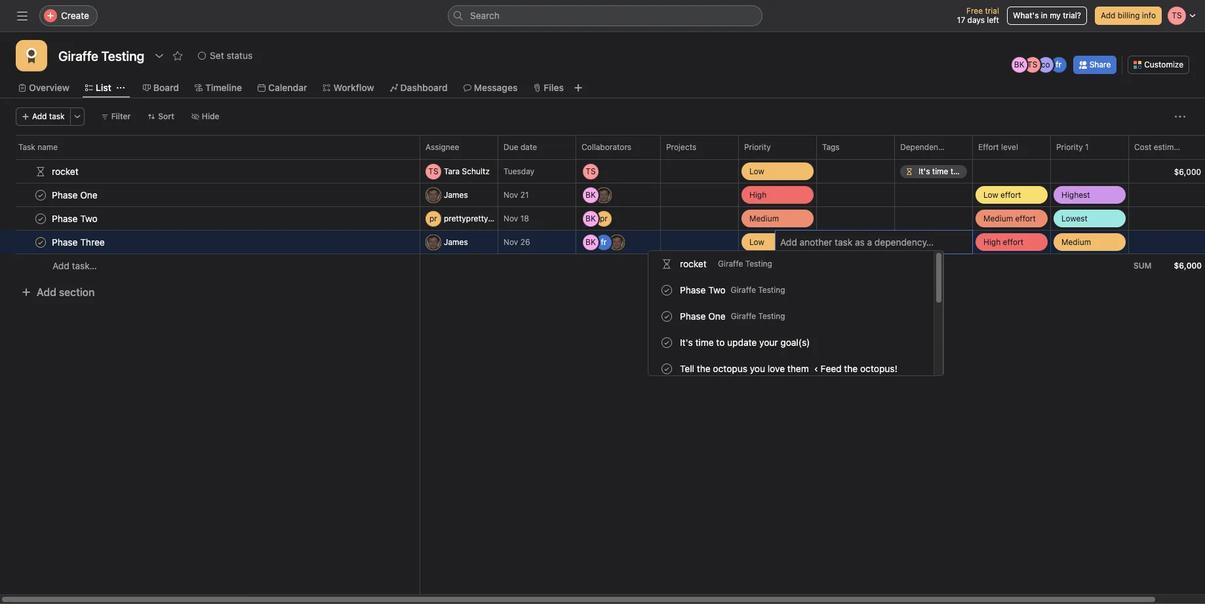 Task type: describe. For each thing, give the bounding box(es) containing it.
james for nov 21
[[444, 190, 468, 200]]

21
[[521, 190, 529, 200]]

section
[[59, 287, 95, 298]]

add task…
[[52, 260, 97, 272]]

highest button
[[1051, 184, 1129, 207]]

tags for rocket cell
[[817, 159, 895, 184]]

timeline link
[[195, 81, 242, 95]]

share
[[1090, 60, 1111, 70]]

nov for nov 18
[[504, 214, 518, 224]]

create button
[[39, 5, 98, 26]]

workflow link
[[323, 81, 374, 95]]

tags
[[822, 142, 840, 152]]

nov 21
[[504, 190, 529, 200]]

Completed checkbox
[[33, 234, 49, 250]]

nov for nov 21
[[504, 190, 518, 200]]

rocket cell
[[0, 159, 420, 184]]

pr button
[[426, 211, 495, 227]]

add for add task…
[[52, 260, 69, 272]]

files link
[[533, 81, 564, 95]]

priority for priority
[[744, 142, 771, 152]]

completed checkbox for ja
[[33, 187, 49, 203]]

medium effort button
[[973, 207, 1051, 230]]

in
[[1041, 10, 1048, 20]]

timeline
[[205, 82, 242, 93]]

add tab image
[[573, 83, 584, 93]]

add task
[[32, 111, 65, 121]]

files
[[544, 82, 564, 93]]

lowest
[[1062, 213, 1088, 223]]

1 horizontal spatial ts
[[1028, 60, 1038, 70]]

phase two cell
[[0, 207, 420, 231]]

0 vertical spatial show options image
[[154, 51, 165, 61]]

customize
[[1145, 60, 1184, 70]]

18
[[521, 214, 529, 224]]

linked projects for phase one cell
[[660, 183, 739, 207]]

add task… button
[[52, 259, 97, 273]]

linked projects for phase two cell
[[660, 207, 739, 231]]

cost
[[1135, 142, 1152, 152]]

effort for low effort
[[1001, 190, 1021, 200]]

schultz
[[462, 166, 490, 176]]

1 horizontal spatial medium
[[984, 213, 1013, 223]]

days
[[968, 15, 985, 25]]

add for add section
[[37, 287, 56, 298]]

cost estimate
[[1135, 142, 1186, 152]]

0 horizontal spatial more actions image
[[73, 113, 81, 121]]

pr
[[430, 213, 437, 223]]

completed checkbox for pr
[[33, 211, 49, 227]]

co
[[1041, 60, 1050, 70]]

tab actions image
[[117, 84, 124, 92]]

workflow
[[333, 82, 374, 93]]

trial?
[[1063, 10, 1081, 20]]

effort for high effort
[[1003, 237, 1024, 247]]

add to starred image
[[173, 51, 183, 61]]

low effort button
[[973, 184, 1051, 207]]

row containing task name
[[0, 135, 1205, 159]]

low effort
[[984, 190, 1021, 200]]

dependencies
[[901, 142, 954, 152]]

tags for phase one cell
[[817, 183, 895, 207]]

add for add task
[[32, 111, 47, 121]]

task
[[49, 111, 65, 121]]

rocket text field
[[49, 165, 82, 178]]

high for high
[[750, 190, 767, 200]]

nov 26
[[504, 237, 530, 247]]

medium for bottommost medium dropdown button
[[1062, 237, 1091, 247]]

share button
[[1073, 56, 1117, 74]]

date
[[521, 142, 537, 152]]

priority 1
[[1057, 142, 1089, 152]]

Phase One text field
[[49, 189, 101, 202]]

task
[[18, 142, 35, 152]]

hide
[[202, 111, 219, 121]]

1 vertical spatial low
[[984, 190, 999, 200]]

add for add billing info
[[1101, 10, 1116, 20]]

list
[[96, 82, 111, 93]]

dashboard
[[400, 82, 448, 93]]

effort level
[[979, 142, 1019, 152]]

bk
[[1014, 60, 1025, 70]]

estimate
[[1154, 142, 1186, 152]]

add billing info
[[1101, 10, 1156, 20]]

tuesday
[[504, 167, 535, 176]]

phase three cell
[[0, 230, 420, 254]]

add section button
[[16, 281, 100, 304]]

Phase Three text field
[[49, 236, 109, 249]]

priority for priority 1
[[1057, 142, 1083, 152]]

my
[[1050, 10, 1061, 20]]

fr
[[1056, 60, 1062, 70]]

set
[[210, 50, 224, 61]]

list link
[[85, 81, 111, 95]]

sum
[[1134, 261, 1152, 271]]

row containing pr
[[0, 206, 1205, 232]]

free
[[967, 6, 983, 16]]

projects
[[666, 142, 697, 152]]

info
[[1142, 10, 1156, 20]]

low for tuesday
[[750, 166, 765, 176]]

level
[[1002, 142, 1019, 152]]

add section
[[37, 287, 95, 298]]

high button
[[739, 184, 817, 207]]

26
[[521, 237, 530, 247]]

task…
[[72, 260, 97, 272]]

hide button
[[186, 108, 225, 126]]

set status button
[[192, 47, 259, 65]]

lowest button
[[1051, 207, 1129, 230]]



Task type: vqa. For each thing, say whether or not it's contained in the screenshot.
Remove assignee icon
no



Task type: locate. For each thing, give the bounding box(es) containing it.
0 vertical spatial completed checkbox
[[33, 187, 49, 203]]

overview
[[29, 82, 69, 93]]

2 horizontal spatial medium
[[1062, 237, 1091, 247]]

completed image left phase three text field
[[33, 234, 49, 250]]

add billing info button
[[1095, 7, 1162, 25]]

add task button
[[16, 108, 71, 126]]

1 vertical spatial completed checkbox
[[33, 211, 49, 227]]

Add another task as a dependency… text field
[[780, 234, 944, 250]]

task name
[[18, 142, 58, 152]]

overview link
[[18, 81, 69, 95]]

1 vertical spatial ja
[[429, 237, 438, 247]]

sort button
[[142, 108, 180, 126]]

nov left 18
[[504, 214, 518, 224]]

completed image down "dependencies" 'icon'
[[33, 187, 49, 203]]

2 james from the top
[[444, 237, 468, 247]]

effort down 'low effort' dropdown button
[[1016, 213, 1036, 223]]

high down medium effort on the top right
[[984, 237, 1001, 247]]

low up medium effort on the top right
[[984, 190, 999, 200]]

1 horizontal spatial priority
[[1057, 142, 1083, 152]]

what's
[[1013, 10, 1039, 20]]

2 completed checkbox from the top
[[33, 211, 49, 227]]

what's in my trial?
[[1013, 10, 1081, 20]]

calendar link
[[258, 81, 307, 95]]

completed image inside phase two 'cell'
[[33, 211, 49, 227]]

priority left "1"
[[1057, 142, 1083, 152]]

low button down high popup button
[[739, 231, 817, 254]]

0 horizontal spatial medium
[[750, 213, 779, 223]]

show options image
[[154, 51, 165, 61], [557, 144, 565, 152]]

what's in my trial? button
[[1007, 7, 1087, 25]]

0 vertical spatial low
[[750, 166, 765, 176]]

medium down high popup button
[[750, 213, 779, 223]]

ts right bk
[[1028, 60, 1038, 70]]

17
[[957, 15, 966, 25]]

header untitled section tree grid
[[0, 158, 1205, 278]]

ts
[[1028, 60, 1038, 70], [429, 166, 439, 176]]

ja down pr
[[429, 237, 438, 247]]

2 nov from the top
[[504, 214, 518, 224]]

0 horizontal spatial medium button
[[739, 207, 817, 230]]

ja
[[429, 190, 438, 200], [429, 237, 438, 247]]

add inside button
[[37, 287, 56, 298]]

james down tara
[[444, 190, 468, 200]]

priority
[[744, 142, 771, 152], [1057, 142, 1083, 152]]

1 nov from the top
[[504, 190, 518, 200]]

dependencies image
[[35, 166, 46, 177]]

priority up high popup button
[[744, 142, 771, 152]]

1 vertical spatial show options image
[[557, 144, 565, 152]]

2 vertical spatial nov
[[504, 237, 518, 247]]

high
[[750, 190, 767, 200], [984, 237, 1001, 247]]

add inside row
[[52, 260, 69, 272]]

1 horizontal spatial more actions image
[[1175, 111, 1186, 122]]

row
[[0, 135, 1205, 159], [0, 158, 1205, 185], [16, 159, 1205, 160], [0, 182, 1205, 208], [0, 206, 1205, 232], [0, 229, 1205, 255]]

1 horizontal spatial medium button
[[1051, 231, 1129, 254]]

high inside popup button
[[750, 190, 767, 200]]

messages
[[474, 82, 518, 93]]

james down pr button
[[444, 237, 468, 247]]

0 horizontal spatial priority
[[744, 142, 771, 152]]

more actions image right task
[[73, 113, 81, 121]]

add left billing
[[1101, 10, 1116, 20]]

$6,000
[[1174, 261, 1202, 271]]

ts left tara
[[429, 166, 439, 176]]

1 completed checkbox from the top
[[33, 187, 49, 203]]

1 vertical spatial completed image
[[33, 211, 49, 227]]

add inside 'button'
[[32, 111, 47, 121]]

ts inside header untitled section tree grid
[[429, 166, 439, 176]]

0 vertical spatial james
[[444, 190, 468, 200]]

tara
[[444, 166, 460, 176]]

search list box
[[448, 5, 763, 26]]

completed image for nov 26
[[33, 234, 49, 250]]

medium button down lowest 'dropdown button'
[[1051, 231, 1129, 254]]

1 vertical spatial ts
[[429, 166, 439, 176]]

details image
[[404, 238, 412, 246]]

effort up medium effort on the top right
[[1001, 190, 1021, 200]]

medium for medium dropdown button to the top
[[750, 213, 779, 223]]

search button
[[448, 5, 763, 26]]

low up high popup button
[[750, 166, 765, 176]]

highest
[[1062, 190, 1090, 200]]

messages link
[[464, 81, 518, 95]]

1 horizontal spatial high
[[984, 237, 1001, 247]]

None text field
[[1135, 167, 1205, 177]]

None text field
[[55, 44, 148, 68]]

due
[[504, 142, 519, 152]]

add
[[1101, 10, 1116, 20], [32, 111, 47, 121], [52, 260, 69, 272], [37, 287, 56, 298]]

due date
[[504, 142, 537, 152]]

low down high popup button
[[750, 237, 765, 247]]

add left task
[[32, 111, 47, 121]]

low button for tuesday
[[739, 160, 817, 183]]

status
[[227, 50, 253, 61]]

completed image for nov 21
[[33, 187, 49, 203]]

0 vertical spatial low button
[[739, 160, 817, 183]]

left
[[987, 15, 999, 25]]

high for high effort
[[984, 237, 1001, 247]]

effort
[[979, 142, 999, 152]]

medium down low effort
[[984, 213, 1013, 223]]

nov 18
[[504, 214, 529, 224]]

2 vertical spatial completed image
[[33, 234, 49, 250]]

completed checkbox inside phase one cell
[[33, 187, 49, 203]]

1
[[1085, 142, 1089, 152]]

customize button
[[1128, 56, 1190, 74]]

completed image
[[33, 187, 49, 203], [33, 211, 49, 227], [33, 234, 49, 250]]

Completed checkbox
[[33, 187, 49, 203], [33, 211, 49, 227]]

3 completed image from the top
[[33, 234, 49, 250]]

completed image up completed checkbox
[[33, 211, 49, 227]]

1 vertical spatial effort
[[1016, 213, 1036, 223]]

completed checkbox down "dependencies" 'icon'
[[33, 187, 49, 203]]

nov
[[504, 190, 518, 200], [504, 214, 518, 224], [504, 237, 518, 247]]

0 vertical spatial medium button
[[739, 207, 817, 230]]

high effort button
[[973, 231, 1051, 254]]

completed checkbox inside phase two 'cell'
[[33, 211, 49, 227]]

high right linked projects for phase one cell at right
[[750, 190, 767, 200]]

medium button down high popup button
[[739, 207, 817, 230]]

high effort
[[984, 237, 1024, 247]]

medium button
[[739, 207, 817, 230], [1051, 231, 1129, 254]]

1 priority from the left
[[744, 142, 771, 152]]

0 horizontal spatial show options image
[[154, 51, 165, 61]]

low button for nov 26
[[739, 231, 817, 254]]

medium
[[750, 213, 779, 223], [984, 213, 1013, 223], [1062, 237, 1091, 247]]

search
[[470, 10, 500, 21]]

completed image inside phase one cell
[[33, 187, 49, 203]]

low
[[750, 166, 765, 176], [984, 190, 999, 200], [750, 237, 765, 247]]

free trial 17 days left
[[957, 6, 999, 25]]

0 horizontal spatial high
[[750, 190, 767, 200]]

medium effort
[[984, 213, 1036, 223]]

add left task…
[[52, 260, 69, 272]]

show options image left add to starred image
[[154, 51, 165, 61]]

completed image for nov 18
[[33, 211, 49, 227]]

completed checkbox up completed checkbox
[[33, 211, 49, 227]]

0 vertical spatial ts
[[1028, 60, 1038, 70]]

add task… row
[[0, 254, 1205, 278]]

low for nov 26
[[750, 237, 765, 247]]

0 vertical spatial nov
[[504, 190, 518, 200]]

collaborators
[[582, 142, 632, 152]]

tags for phase two cell
[[817, 207, 895, 231]]

Phase Two text field
[[49, 212, 101, 225]]

nov left 26
[[504, 237, 518, 247]]

board link
[[143, 81, 179, 95]]

1 horizontal spatial show options image
[[557, 144, 565, 152]]

1 vertical spatial low button
[[739, 231, 817, 254]]

1 vertical spatial james
[[444, 237, 468, 247]]

high inside dropdown button
[[984, 237, 1001, 247]]

0 vertical spatial ja
[[429, 190, 438, 200]]

trial
[[985, 6, 999, 16]]

nov left 21
[[504, 190, 518, 200]]

1 vertical spatial high
[[984, 237, 1001, 247]]

more actions image up estimate
[[1175, 111, 1186, 122]]

2 priority from the left
[[1057, 142, 1083, 152]]

filter button
[[95, 108, 137, 126]]

2 low button from the top
[[739, 231, 817, 254]]

1 vertical spatial medium button
[[1051, 231, 1129, 254]]

2 completed image from the top
[[33, 211, 49, 227]]

0 vertical spatial effort
[[1001, 190, 1021, 200]]

expand sidebar image
[[17, 10, 28, 21]]

0 vertical spatial completed image
[[33, 187, 49, 203]]

2 vertical spatial effort
[[1003, 237, 1024, 247]]

tara schultz
[[444, 166, 490, 176]]

effort for medium effort
[[1016, 213, 1036, 223]]

2 ja from the top
[[429, 237, 438, 247]]

row containing ts
[[0, 158, 1205, 185]]

sort
[[158, 111, 174, 121]]

0 horizontal spatial ts
[[429, 166, 439, 176]]

add left section
[[37, 287, 56, 298]]

3 nov from the top
[[504, 237, 518, 247]]

1 completed image from the top
[[33, 187, 49, 203]]

— text field
[[1135, 238, 1205, 248]]

ribbon image
[[24, 48, 39, 64]]

nov for nov 26
[[504, 237, 518, 247]]

board
[[153, 82, 179, 93]]

1 ja from the top
[[429, 190, 438, 200]]

1 vertical spatial nov
[[504, 214, 518, 224]]

assignee
[[426, 142, 459, 152]]

medium down lowest
[[1062, 237, 1091, 247]]

more actions image
[[1175, 111, 1186, 122], [73, 113, 81, 121]]

effort
[[1001, 190, 1021, 200], [1016, 213, 1036, 223], [1003, 237, 1024, 247]]

0 vertical spatial high
[[750, 190, 767, 200]]

ja up pr
[[429, 190, 438, 200]]

ja for nov 26
[[429, 237, 438, 247]]

filter
[[111, 111, 131, 121]]

show options image right date
[[557, 144, 565, 152]]

calendar
[[268, 82, 307, 93]]

james for nov 26
[[444, 237, 468, 247]]

effort down medium effort dropdown button
[[1003, 237, 1024, 247]]

2 vertical spatial low
[[750, 237, 765, 247]]

name
[[37, 142, 58, 152]]

set status
[[210, 50, 253, 61]]

low button up high popup button
[[739, 160, 817, 183]]

dashboard link
[[390, 81, 448, 95]]

ja for nov 21
[[429, 190, 438, 200]]

phase one cell
[[0, 183, 420, 207]]

1 low button from the top
[[739, 160, 817, 183]]

1 james from the top
[[444, 190, 468, 200]]



